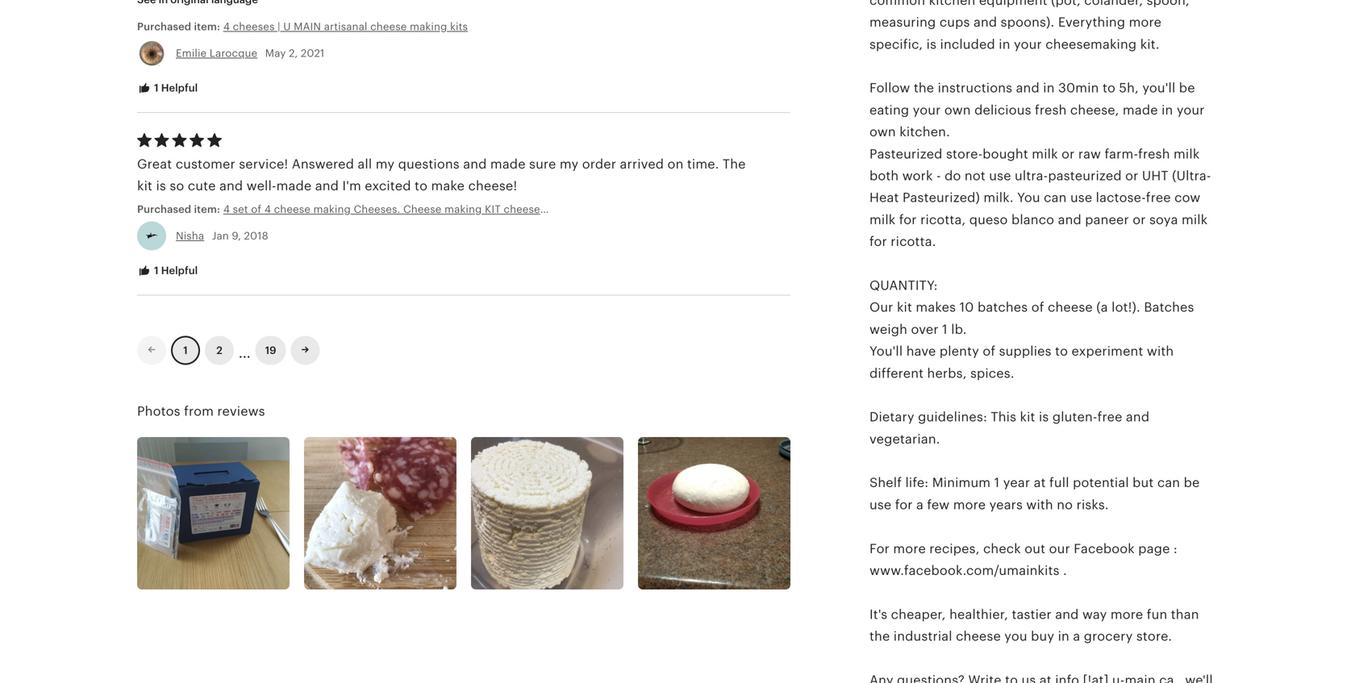 Task type: describe. For each thing, give the bounding box(es) containing it.
0 horizontal spatial u
[[283, 20, 291, 33]]

page
[[1139, 542, 1170, 556]]

no
[[1057, 498, 1073, 512]]

to inside follow the instructions and in 30min to 5h, you'll be eating your own delicious fresh cheese, made in your own kitchen. pasteurized store-bought milk or raw farm-fresh milk both work - do not use ultra-pasteurized or uht (ultra- heat pasteurized) milk. you can use lactose-free cow milk for ricotta, queso blanco and paneer or soya milk for ricotta.
[[1103, 81, 1116, 95]]

and inside it's cheaper, healthier, tastier and way more fun than the industrial cheese you buy in a grocery store.
[[1056, 607, 1079, 622]]

this
[[991, 410, 1017, 425]]

so
[[170, 179, 184, 193]]

ricotta,
[[921, 213, 966, 227]]

lot!).
[[1112, 300, 1141, 315]]

purchased for nisha jan 9, 2018
[[137, 203, 191, 215]]

milk up the 'ultra-'
[[1032, 147, 1058, 161]]

is inside great customer service! answered all my questions and made sure my order arrived on time. the kit is so cute and well-made and i'm excited to make cheese!
[[156, 179, 166, 193]]

ultra-
[[1015, 169, 1048, 183]]

great customer service! answered all my questions and made sure my order arrived on time. the kit is so cute and well-made and i'm excited to make cheese!
[[137, 157, 746, 193]]

than
[[1171, 607, 1200, 622]]

eating
[[870, 103, 910, 117]]

30min
[[1059, 81, 1099, 95]]

i'm
[[342, 179, 361, 193]]

from
[[184, 404, 214, 419]]

0 vertical spatial use
[[989, 169, 1012, 183]]

-
[[937, 169, 941, 183]]

house.
[[543, 203, 579, 215]]

full
[[1050, 476, 1070, 490]]

cute
[[188, 179, 216, 193]]

work
[[903, 169, 933, 183]]

cheese
[[403, 203, 442, 215]]

hand
[[592, 203, 618, 215]]

uht
[[1142, 169, 1169, 183]]

free inside the dietary guidelines: this kit is gluten-free and vegetarian.
[[1098, 410, 1123, 425]]

cheese,
[[1071, 103, 1120, 117]]

…
[[239, 339, 251, 362]]

emilie
[[176, 47, 207, 59]]

0 horizontal spatial in
[[1043, 81, 1055, 95]]

0 vertical spatial or
[[1062, 147, 1075, 161]]

reviews
[[217, 404, 265, 419]]

and up cheese!
[[463, 157, 487, 171]]

for more recipes, check out our facebook page : www.facebook.com/umainkits .
[[870, 542, 1178, 578]]

store-
[[946, 147, 983, 161]]

and right blanco
[[1058, 213, 1082, 227]]

well-
[[247, 179, 276, 193]]

it's cheaper, healthier, tastier and way more fun than the industrial cheese you buy in a grocery store.
[[870, 607, 1200, 644]]

item: for 4 set of 4 cheese making cheeses. cheese making kit cheese house. u hand kits
[[194, 203, 220, 215]]

2 link
[[205, 336, 234, 365]]

industrial
[[894, 629, 953, 644]]

the
[[723, 157, 746, 171]]

helpful for emilie larocque may 2, 2021
[[161, 82, 198, 94]]

0 vertical spatial of
[[251, 203, 262, 215]]

9,
[[232, 230, 241, 242]]

|
[[278, 20, 280, 33]]

delicious
[[975, 103, 1032, 117]]

purchased item: 4 cheeses | u main artisanal cheese making kits
[[137, 20, 468, 33]]

.
[[1063, 564, 1067, 578]]

item: for 4 cheeses | u main artisanal cheese making kits
[[194, 20, 220, 33]]

for
[[870, 542, 890, 556]]

vegetarian.
[[870, 432, 940, 446]]

cheese inside quantity: our kit makes 10 batches of cheese (a lot!). batches weigh over 1 lb. you'll have plenty of supplies to experiment with different herbs, spices.
[[1048, 300, 1093, 315]]

milk down "heat"
[[870, 213, 896, 227]]

way
[[1083, 607, 1107, 622]]

ricotta.
[[891, 234, 936, 249]]

healthier,
[[950, 607, 1009, 622]]

you
[[1005, 629, 1028, 644]]

paneer
[[1085, 213, 1129, 227]]

soya
[[1150, 213, 1178, 227]]

our
[[870, 300, 894, 315]]

and up set at top
[[219, 179, 243, 193]]

cheese inside it's cheaper, healthier, tastier and way more fun than the industrial cheese you buy in a grocery store.
[[956, 629, 1001, 644]]

1 link
[[171, 336, 200, 365]]

pasteurized)
[[903, 191, 980, 205]]

photos from reviews
[[137, 404, 265, 419]]

and down answered on the top left of the page
[[315, 179, 339, 193]]

0 horizontal spatial own
[[870, 125, 896, 139]]

cheese right artisanal
[[370, 20, 407, 33]]

our
[[1049, 542, 1071, 556]]

made inside follow the instructions and in 30min to 5h, you'll be eating your own delicious fresh cheese, made in your own kitchen. pasteurized store-bought milk or raw farm-fresh milk both work - do not use ultra-pasteurized or uht (ultra- heat pasteurized) milk. you can use lactose-free cow milk for ricotta, queso blanco and paneer or soya milk for ricotta.
[[1123, 103, 1158, 117]]

but
[[1133, 476, 1154, 490]]

makes
[[916, 300, 956, 315]]

order
[[582, 157, 617, 171]]

pasteurized
[[870, 147, 943, 161]]

1 helpful button for nisha jan 9, 2018
[[125, 256, 210, 286]]

guidelines:
[[918, 410, 988, 425]]

milk up (ultra-
[[1174, 147, 1200, 161]]

be inside shelf life: minimum 1 year at full potential but can be use for a few more years with no risks.
[[1184, 476, 1200, 490]]

bought
[[983, 147, 1029, 161]]

all
[[358, 157, 372, 171]]

1 vertical spatial for
[[870, 234, 887, 249]]

2018
[[244, 230, 268, 242]]

may
[[265, 47, 286, 59]]

0 vertical spatial for
[[899, 213, 917, 227]]

quantity:
[[870, 278, 938, 293]]

shelf
[[870, 476, 902, 490]]

1 horizontal spatial kits
[[621, 203, 638, 215]]

arrived
[[620, 157, 664, 171]]

queso
[[970, 213, 1008, 227]]

kitchen.
[[900, 125, 950, 139]]

cheese down well-
[[274, 203, 311, 215]]

2 vertical spatial or
[[1133, 213, 1146, 227]]

supplies
[[999, 344, 1052, 359]]

set
[[233, 203, 248, 215]]

a inside shelf life: minimum 1 year at full potential but can be use for a few more years with no risks.
[[917, 498, 924, 512]]

helpful for nisha jan 9, 2018
[[161, 265, 198, 277]]

do
[[945, 169, 961, 183]]

19 link
[[256, 336, 286, 365]]

milk down cow at the top
[[1182, 213, 1208, 227]]

1 vertical spatial use
[[1071, 191, 1093, 205]]

raw
[[1079, 147, 1101, 161]]

sure
[[529, 157, 556, 171]]

buy
[[1031, 629, 1055, 644]]

1 horizontal spatial made
[[490, 157, 526, 171]]

spices.
[[971, 366, 1015, 381]]

1 helpful button for emilie larocque may 2, 2021
[[125, 73, 210, 103]]

can inside follow the instructions and in 30min to 5h, you'll be eating your own delicious fresh cheese, made in your own kitchen. pasteurized store-bought milk or raw farm-fresh milk both work - do not use ultra-pasteurized or uht (ultra- heat pasteurized) milk. you can use lactose-free cow milk for ricotta, queso blanco and paneer or soya milk for ricotta.
[[1044, 191, 1067, 205]]

kit inside great customer service! answered all my questions and made sure my order arrived on time. the kit is so cute and well-made and i'm excited to make cheese!
[[137, 179, 153, 193]]



Task type: locate. For each thing, give the bounding box(es) containing it.
you'll
[[870, 344, 903, 359]]

2
[[216, 345, 223, 357]]

0 vertical spatial a
[[917, 498, 924, 512]]

1 vertical spatial item:
[[194, 203, 220, 215]]

2 purchased from the top
[[137, 203, 191, 215]]

1 my from the left
[[376, 157, 395, 171]]

the
[[914, 81, 935, 95], [870, 629, 890, 644]]

2 1 helpful button from the top
[[125, 256, 210, 286]]

nisha jan 9, 2018
[[176, 230, 268, 242]]

kit down great
[[137, 179, 153, 193]]

1 vertical spatial made
[[490, 157, 526, 171]]

heat
[[870, 191, 899, 205]]

of up spices.
[[983, 344, 996, 359]]

your
[[913, 103, 941, 117], [1177, 103, 1205, 117]]

more up grocery
[[1111, 607, 1144, 622]]

1 purchased from the top
[[137, 20, 191, 33]]

use inside shelf life: minimum 1 year at full potential but can be use for a few more years with no risks.
[[870, 498, 892, 512]]

1 horizontal spatial a
[[1073, 629, 1081, 644]]

with inside quantity: our kit makes 10 batches of cheese (a lot!). batches weigh over 1 lb. you'll have plenty of supplies to experiment with different herbs, spices.
[[1147, 344, 1174, 359]]

2 horizontal spatial more
[[1111, 607, 1144, 622]]

1 helpful for nisha
[[152, 265, 198, 277]]

more inside shelf life: minimum 1 year at full potential but can be use for a few more years with no risks.
[[953, 498, 986, 512]]

0 vertical spatial 1 helpful button
[[125, 73, 210, 103]]

2 vertical spatial made
[[276, 179, 312, 193]]

jan
[[212, 230, 229, 242]]

1 vertical spatial 1 helpful button
[[125, 256, 210, 286]]

1 vertical spatial a
[[1073, 629, 1081, 644]]

(a
[[1097, 300, 1108, 315]]

lactose-
[[1096, 191, 1146, 205]]

0 vertical spatial made
[[1123, 103, 1158, 117]]

0 vertical spatial kit
[[137, 179, 153, 193]]

0 vertical spatial free
[[1146, 191, 1171, 205]]

1 horizontal spatial my
[[560, 157, 579, 171]]

emilie larocque may 2, 2021
[[176, 47, 325, 59]]

2021
[[301, 47, 325, 59]]

made up cheese!
[[490, 157, 526, 171]]

1 vertical spatial to
[[415, 179, 428, 193]]

cheeses
[[233, 20, 275, 33]]

shelf life: minimum 1 year at full potential but can be use for a few more years with no risks.
[[870, 476, 1200, 512]]

4 for 4 set of 4 cheese making cheeses. cheese making kit cheese house. u hand kits
[[223, 203, 230, 215]]

cheese down healthier,
[[956, 629, 1001, 644]]

plenty
[[940, 344, 979, 359]]

1 horizontal spatial with
[[1147, 344, 1174, 359]]

kit
[[485, 203, 501, 215]]

or left soya in the top right of the page
[[1133, 213, 1146, 227]]

2 vertical spatial of
[[983, 344, 996, 359]]

excited
[[365, 179, 411, 193]]

a left few
[[917, 498, 924, 512]]

time.
[[687, 157, 719, 171]]

item: up the "emilie larocque" link
[[194, 20, 220, 33]]

0 vertical spatial fresh
[[1035, 103, 1067, 117]]

with down at
[[1027, 498, 1054, 512]]

0 vertical spatial item:
[[194, 20, 220, 33]]

1 horizontal spatial kit
[[897, 300, 913, 315]]

year
[[1004, 476, 1031, 490]]

is left gluten- at right
[[1039, 410, 1049, 425]]

0 vertical spatial more
[[953, 498, 986, 512]]

1 horizontal spatial of
[[983, 344, 996, 359]]

2 vertical spatial for
[[895, 498, 913, 512]]

4 down well-
[[264, 203, 271, 215]]

2 1 helpful from the top
[[152, 265, 198, 277]]

my right sure
[[560, 157, 579, 171]]

0 horizontal spatial made
[[276, 179, 312, 193]]

be
[[1179, 81, 1195, 95], [1184, 476, 1200, 490]]

0 vertical spatial with
[[1147, 344, 1174, 359]]

0 horizontal spatial of
[[251, 203, 262, 215]]

kit inside the dietary guidelines: this kit is gluten-free and vegetarian.
[[1020, 410, 1036, 425]]

can right you
[[1044, 191, 1067, 205]]

0 horizontal spatial kit
[[137, 179, 153, 193]]

batches
[[1144, 300, 1195, 315]]

0 horizontal spatial can
[[1044, 191, 1067, 205]]

the inside follow the instructions and in 30min to 5h, you'll be eating your own delicious fresh cheese, made in your own kitchen. pasteurized store-bought milk or raw farm-fresh milk both work - do not use ultra-pasteurized or uht (ultra- heat pasteurized) milk. you can use lactose-free cow milk for ricotta, queso blanco and paneer or soya milk for ricotta.
[[914, 81, 935, 95]]

1 vertical spatial be
[[1184, 476, 1200, 490]]

facebook
[[1074, 542, 1135, 556]]

lb.
[[951, 322, 967, 337]]

1 horizontal spatial free
[[1146, 191, 1171, 205]]

2 helpful from the top
[[161, 265, 198, 277]]

1 inside shelf life: minimum 1 year at full potential but can be use for a few more years with no risks.
[[995, 476, 1000, 490]]

instructions
[[938, 81, 1013, 95]]

own down the instructions on the right of page
[[945, 103, 971, 117]]

or left raw
[[1062, 147, 1075, 161]]

is inside the dietary guidelines: this kit is gluten-free and vegetarian.
[[1039, 410, 1049, 425]]

answered
[[292, 157, 354, 171]]

for down life:
[[895, 498, 913, 512]]

questions
[[398, 157, 460, 171]]

your up kitchen.
[[913, 103, 941, 117]]

free down experiment
[[1098, 410, 1123, 425]]

4 set of 4 cheese making cheeses. cheese making kit cheese house. u hand kits link
[[223, 202, 638, 217]]

blanco
[[1012, 213, 1055, 227]]

at
[[1034, 476, 1046, 490]]

purchased down so
[[137, 203, 191, 215]]

with inside shelf life: minimum 1 year at full potential but can be use for a few more years with no risks.
[[1027, 498, 1054, 512]]

in left 30min
[[1043, 81, 1055, 95]]

2 horizontal spatial use
[[1071, 191, 1093, 205]]

2 horizontal spatial made
[[1123, 103, 1158, 117]]

1 item: from the top
[[194, 20, 220, 33]]

with
[[1147, 344, 1174, 359], [1027, 498, 1054, 512]]

to inside quantity: our kit makes 10 batches of cheese (a lot!). batches weigh over 1 lb. you'll have plenty of supplies to experiment with different herbs, spices.
[[1055, 344, 1068, 359]]

making
[[410, 20, 447, 33], [313, 203, 351, 215], [445, 203, 482, 215]]

own down eating
[[870, 125, 896, 139]]

1 helpful from the top
[[161, 82, 198, 94]]

of right set at top
[[251, 203, 262, 215]]

milk
[[1032, 147, 1058, 161], [1174, 147, 1200, 161], [870, 213, 896, 227], [1182, 213, 1208, 227]]

2 vertical spatial in
[[1058, 629, 1070, 644]]

1 vertical spatial in
[[1162, 103, 1174, 117]]

emilie larocque link
[[176, 47, 258, 59]]

1 vertical spatial free
[[1098, 410, 1123, 425]]

made down answered on the top left of the page
[[276, 179, 312, 193]]

farm-
[[1105, 147, 1139, 161]]

0 vertical spatial u
[[283, 20, 291, 33]]

1 vertical spatial the
[[870, 629, 890, 644]]

my
[[376, 157, 395, 171], [560, 157, 579, 171]]

can inside shelf life: minimum 1 year at full potential but can be use for a few more years with no risks.
[[1158, 476, 1181, 490]]

own
[[945, 103, 971, 117], [870, 125, 896, 139]]

4 cheeses | u main artisanal cheese making kits link
[[223, 19, 550, 34]]

2 vertical spatial use
[[870, 498, 892, 512]]

fresh up uht in the right of the page
[[1139, 147, 1170, 161]]

kit inside quantity: our kit makes 10 batches of cheese (a lot!). batches weigh over 1 lb. you'll have plenty of supplies to experiment with different herbs, spices.
[[897, 300, 913, 315]]

kit down quantity:
[[897, 300, 913, 315]]

u
[[283, 20, 291, 33], [582, 203, 589, 215]]

cheese right kit
[[504, 203, 540, 215]]

of right batches
[[1032, 300, 1045, 315]]

0 horizontal spatial free
[[1098, 410, 1123, 425]]

can right but
[[1158, 476, 1181, 490]]

a
[[917, 498, 924, 512], [1073, 629, 1081, 644]]

free down uht in the right of the page
[[1146, 191, 1171, 205]]

purchased for emilie larocque may 2, 2021
[[137, 20, 191, 33]]

dietary
[[870, 410, 915, 425]]

for left ricotta. on the top of page
[[870, 234, 887, 249]]

1 vertical spatial kit
[[897, 300, 913, 315]]

and up delicious
[[1016, 81, 1040, 95]]

0 horizontal spatial use
[[870, 498, 892, 512]]

a left grocery
[[1073, 629, 1081, 644]]

2 your from the left
[[1177, 103, 1205, 117]]

the down the it's
[[870, 629, 890, 644]]

1 vertical spatial fresh
[[1139, 147, 1170, 161]]

0 horizontal spatial your
[[913, 103, 941, 117]]

more inside it's cheaper, healthier, tastier and way more fun than the industrial cheese you buy in a grocery store.
[[1111, 607, 1144, 622]]

or left uht in the right of the page
[[1126, 169, 1139, 183]]

0 vertical spatial be
[[1179, 81, 1195, 95]]

item:
[[194, 20, 220, 33], [194, 203, 220, 215]]

1 horizontal spatial your
[[1177, 103, 1205, 117]]

on
[[668, 157, 684, 171]]

0 vertical spatial purchased
[[137, 20, 191, 33]]

make
[[431, 179, 465, 193]]

to up cheese
[[415, 179, 428, 193]]

main
[[294, 20, 321, 33]]

to right supplies
[[1055, 344, 1068, 359]]

life:
[[906, 476, 929, 490]]

the right follow
[[914, 81, 935, 95]]

in right buy
[[1058, 629, 1070, 644]]

milk.
[[984, 191, 1014, 205]]

1 vertical spatial u
[[582, 203, 589, 215]]

fresh down 30min
[[1035, 103, 1067, 117]]

cheese left (a
[[1048, 300, 1093, 315]]

1 helpful for emilie larocque
[[152, 82, 198, 94]]

1 horizontal spatial use
[[989, 169, 1012, 183]]

photos
[[137, 404, 180, 419]]

0 vertical spatial 1 helpful
[[152, 82, 198, 94]]

2 horizontal spatial kit
[[1020, 410, 1036, 425]]

1 vertical spatial 1 helpful
[[152, 265, 198, 277]]

4 left cheeses
[[223, 20, 230, 33]]

1 1 helpful from the top
[[152, 82, 198, 94]]

the inside it's cheaper, healthier, tastier and way more fun than the industrial cheese you buy in a grocery store.
[[870, 629, 890, 644]]

0 horizontal spatial kits
[[450, 20, 468, 33]]

0 horizontal spatial my
[[376, 157, 395, 171]]

recipes,
[[930, 542, 980, 556]]

kits
[[450, 20, 468, 33], [621, 203, 638, 215]]

in inside it's cheaper, healthier, tastier and way more fun than the industrial cheese you buy in a grocery store.
[[1058, 629, 1070, 644]]

1 vertical spatial kits
[[621, 203, 638, 215]]

not
[[965, 169, 986, 183]]

1 helpful button down the nisha "link"
[[125, 256, 210, 286]]

0 vertical spatial to
[[1103, 81, 1116, 95]]

2 item: from the top
[[194, 203, 220, 215]]

www.facebook.com/umainkits
[[870, 564, 1060, 578]]

5h,
[[1119, 81, 1139, 95]]

and inside the dietary guidelines: this kit is gluten-free and vegetarian.
[[1126, 410, 1150, 425]]

4 for 4 cheeses | u main artisanal cheese making kits
[[223, 20, 230, 33]]

have
[[907, 344, 936, 359]]

made down 5h,
[[1123, 103, 1158, 117]]

your up (ultra-
[[1177, 103, 1205, 117]]

0 horizontal spatial is
[[156, 179, 166, 193]]

1 horizontal spatial can
[[1158, 476, 1181, 490]]

1 inside quantity: our kit makes 10 batches of cheese (a lot!). batches weigh over 1 lb. you'll have plenty of supplies to experiment with different herbs, spices.
[[942, 322, 948, 337]]

fun
[[1147, 607, 1168, 622]]

for
[[899, 213, 917, 227], [870, 234, 887, 249], [895, 498, 913, 512]]

0 vertical spatial helpful
[[161, 82, 198, 94]]

out
[[1025, 542, 1046, 556]]

use down 'shelf'
[[870, 498, 892, 512]]

be right but
[[1184, 476, 1200, 490]]

helpful down emilie
[[161, 82, 198, 94]]

1 horizontal spatial is
[[1039, 410, 1049, 425]]

0 vertical spatial the
[[914, 81, 935, 95]]

grocery
[[1084, 629, 1133, 644]]

1 vertical spatial with
[[1027, 498, 1054, 512]]

purchased up emilie
[[137, 20, 191, 33]]

kit right this on the right bottom
[[1020, 410, 1036, 425]]

1 helpful down the nisha "link"
[[152, 265, 198, 277]]

1 horizontal spatial to
[[1055, 344, 1068, 359]]

4
[[223, 20, 230, 33], [223, 203, 230, 215], [264, 203, 271, 215]]

with down batches
[[1147, 344, 1174, 359]]

larocque
[[210, 47, 258, 59]]

both
[[870, 169, 899, 183]]

free inside follow the instructions and in 30min to 5h, you'll be eating your own delicious fresh cheese, made in your own kitchen. pasteurized store-bought milk or raw farm-fresh milk both work - do not use ultra-pasteurized or uht (ultra- heat pasteurized) milk. you can use lactose-free cow milk for ricotta, queso blanco and paneer or soya milk for ricotta.
[[1146, 191, 1171, 205]]

1 horizontal spatial own
[[945, 103, 971, 117]]

0 vertical spatial own
[[945, 103, 971, 117]]

for up ricotta. on the top of page
[[899, 213, 917, 227]]

for inside shelf life: minimum 1 year at full potential but can be use for a few more years with no risks.
[[895, 498, 913, 512]]

u right |
[[283, 20, 291, 33]]

to left 5h,
[[1103, 81, 1116, 95]]

1 vertical spatial can
[[1158, 476, 1181, 490]]

1 horizontal spatial more
[[953, 498, 986, 512]]

u left hand
[[582, 203, 589, 215]]

0 vertical spatial in
[[1043, 81, 1055, 95]]

0 vertical spatial can
[[1044, 191, 1067, 205]]

2 my from the left
[[560, 157, 579, 171]]

customer
[[176, 157, 235, 171]]

0 horizontal spatial fresh
[[1035, 103, 1067, 117]]

1 horizontal spatial the
[[914, 81, 935, 95]]

and left way
[[1056, 607, 1079, 622]]

be inside follow the instructions and in 30min to 5h, you'll be eating your own delicious fresh cheese, made in your own kitchen. pasteurized store-bought milk or raw farm-fresh milk both work - do not use ultra-pasteurized or uht (ultra- heat pasteurized) milk. you can use lactose-free cow milk for ricotta, queso blanco and paneer or soya milk for ricotta.
[[1179, 81, 1195, 95]]

it's
[[870, 607, 888, 622]]

1 horizontal spatial in
[[1058, 629, 1070, 644]]

1 vertical spatial or
[[1126, 169, 1139, 183]]

:
[[1174, 542, 1178, 556]]

over
[[911, 322, 939, 337]]

1 vertical spatial of
[[1032, 300, 1045, 315]]

and right gluten- at right
[[1126, 410, 1150, 425]]

1 helpful down emilie
[[152, 82, 198, 94]]

my right all
[[376, 157, 395, 171]]

more
[[953, 498, 986, 512], [894, 542, 926, 556], [1111, 607, 1144, 622]]

0 horizontal spatial the
[[870, 629, 890, 644]]

1 vertical spatial is
[[1039, 410, 1049, 425]]

1 helpful button down emilie
[[125, 73, 210, 103]]

experiment
[[1072, 344, 1144, 359]]

purchased
[[137, 20, 191, 33], [137, 203, 191, 215]]

use up milk.
[[989, 169, 1012, 183]]

to inside great customer service! answered all my questions and made sure my order arrived on time. the kit is so cute and well-made and i'm excited to make cheese!
[[415, 179, 428, 193]]

2 vertical spatial kit
[[1020, 410, 1036, 425]]

few
[[927, 498, 950, 512]]

artisanal
[[324, 20, 368, 33]]

pasteurized
[[1048, 169, 1122, 183]]

in
[[1043, 81, 1055, 95], [1162, 103, 1174, 117], [1058, 629, 1070, 644]]

2 vertical spatial to
[[1055, 344, 1068, 359]]

0 vertical spatial kits
[[450, 20, 468, 33]]

0 horizontal spatial to
[[415, 179, 428, 193]]

0 horizontal spatial more
[[894, 542, 926, 556]]

1 horizontal spatial u
[[582, 203, 589, 215]]

4 left set at top
[[223, 203, 230, 215]]

2 horizontal spatial in
[[1162, 103, 1174, 117]]

item: down cute
[[194, 203, 220, 215]]

herbs,
[[928, 366, 967, 381]]

more right for in the bottom of the page
[[894, 542, 926, 556]]

1 vertical spatial helpful
[[161, 265, 198, 277]]

risks.
[[1077, 498, 1109, 512]]

1 1 helpful button from the top
[[125, 73, 210, 103]]

1 your from the left
[[913, 103, 941, 117]]

be right you'll
[[1179, 81, 1195, 95]]

0 vertical spatial is
[[156, 179, 166, 193]]

more down minimum
[[953, 498, 986, 512]]

0 horizontal spatial with
[[1027, 498, 1054, 512]]

2 vertical spatial more
[[1111, 607, 1144, 622]]

helpful down the nisha "link"
[[161, 265, 198, 277]]

potential
[[1073, 476, 1129, 490]]

2 horizontal spatial to
[[1103, 81, 1116, 95]]

in down you'll
[[1162, 103, 1174, 117]]

can
[[1044, 191, 1067, 205], [1158, 476, 1181, 490]]

is left so
[[156, 179, 166, 193]]

2 horizontal spatial of
[[1032, 300, 1045, 315]]

more inside for more recipes, check out our facebook page : www.facebook.com/umainkits .
[[894, 542, 926, 556]]

1 vertical spatial purchased
[[137, 203, 191, 215]]

of
[[251, 203, 262, 215], [1032, 300, 1045, 315], [983, 344, 996, 359]]

a inside it's cheaper, healthier, tastier and way more fun than the industrial cheese you buy in a grocery store.
[[1073, 629, 1081, 644]]

gluten-
[[1053, 410, 1098, 425]]

use down pasteurized
[[1071, 191, 1093, 205]]



Task type: vqa. For each thing, say whether or not it's contained in the screenshot.
Gifts
no



